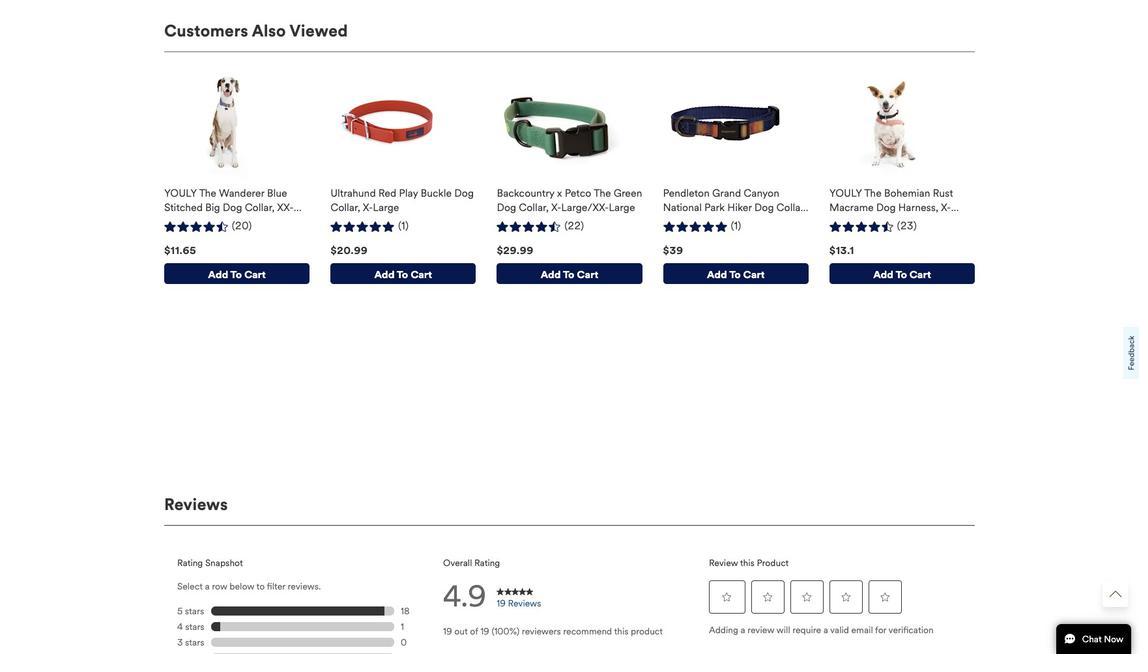 Task type: locate. For each thing, give the bounding box(es) containing it.
2 vertical spatial stars
[[185, 638, 204, 649]]

1 cart from the left
[[244, 269, 266, 281]]

stars
[[185, 606, 204, 617], [185, 622, 204, 633], [185, 638, 204, 649]]

3 add to cart button from the left
[[497, 263, 643, 284]]

will
[[777, 625, 791, 637]]

a left the valid
[[824, 625, 829, 637]]

1 vertical spatial this
[[614, 627, 629, 638]]

to
[[231, 269, 242, 281], [397, 269, 408, 281], [563, 269, 575, 281], [730, 269, 741, 281], [896, 269, 908, 281]]

email
[[852, 625, 873, 637]]

18
[[401, 606, 410, 617]]

for
[[876, 625, 887, 637]]

2 add to cart from the left
[[375, 269, 432, 281]]

reviewers
[[522, 627, 561, 638]]

4 add to cart button from the left
[[663, 263, 809, 284]]

add to cart
[[208, 269, 266, 281], [375, 269, 432, 281], [541, 269, 599, 281], [707, 269, 765, 281], [874, 269, 931, 281]]

5 add to cart from the left
[[874, 269, 931, 281]]

add for 4th the add to cart button
[[707, 269, 727, 281]]

a left review
[[741, 625, 746, 637]]

select
[[177, 582, 203, 593]]

stars for 5 stars
[[185, 606, 204, 617]]

add for fourth the add to cart button from the right
[[375, 269, 395, 281]]

add to cart button
[[164, 263, 310, 284], [331, 263, 476, 284], [497, 263, 643, 284], [663, 263, 809, 284], [830, 263, 975, 284]]

a left row
[[205, 582, 210, 593]]

3 cart from the left
[[577, 269, 599, 281]]

(100%)
[[492, 627, 520, 638]]

5 stars
[[177, 606, 204, 617]]

1 add to cart button from the left
[[164, 263, 310, 284]]

3 add from the left
[[541, 269, 561, 281]]

valid
[[831, 625, 849, 637]]

overall rating
[[443, 558, 500, 569]]

19 reviews
[[497, 599, 541, 610]]

0 horizontal spatial this
[[614, 627, 629, 638]]

19 inside "link"
[[497, 599, 506, 610]]

1 horizontal spatial reviews
[[508, 599, 541, 610]]

add
[[208, 269, 228, 281], [375, 269, 395, 281], [541, 269, 561, 281], [707, 269, 727, 281], [874, 269, 894, 281]]

this
[[741, 558, 755, 569], [614, 627, 629, 638]]

0
[[401, 638, 407, 649]]

this left product
[[614, 627, 629, 638]]

rating snapshot group
[[177, 604, 430, 655]]

scroll to top image
[[1110, 589, 1122, 600]]

4.9
[[443, 579, 487, 615]]

reviews up reviewers
[[508, 599, 541, 610]]

0 vertical spatial reviews
[[164, 495, 228, 515]]

cart for fourth the add to cart button from the right
[[411, 269, 432, 281]]

overall
[[443, 558, 472, 569]]

2 add from the left
[[375, 269, 395, 281]]

0 horizontal spatial a
[[205, 582, 210, 593]]

add for third the add to cart button from the left
[[541, 269, 561, 281]]

add to cart for 4th the add to cart button
[[707, 269, 765, 281]]

customers
[[164, 21, 248, 41]]

reviews
[[164, 495, 228, 515], [508, 599, 541, 610]]

1 add to cart from the left
[[208, 269, 266, 281]]

rating right "overall"
[[475, 558, 500, 569]]

stars right 4
[[185, 622, 204, 633]]

2 horizontal spatial 19
[[497, 599, 506, 610]]

0 vertical spatial stars
[[185, 606, 204, 617]]

add to cart for third the add to cart button from the left
[[541, 269, 599, 281]]

5 add to cart button from the left
[[830, 263, 975, 284]]

review
[[748, 625, 775, 637]]

4 cart from the left
[[744, 269, 765, 281]]

require
[[793, 625, 822, 637]]

reviews up rating snapshot
[[164, 495, 228, 515]]

3 add to cart from the left
[[541, 269, 599, 281]]

reviews inside "link"
[[508, 599, 541, 610]]

cart for first the add to cart button from right
[[910, 269, 931, 281]]

also
[[252, 21, 286, 41]]

3 to from the left
[[563, 269, 575, 281]]

cart for third the add to cart button from the left
[[577, 269, 599, 281]]

review this product
[[709, 558, 789, 569]]

rating
[[177, 558, 203, 569], [475, 558, 500, 569]]

0 vertical spatial this
[[741, 558, 755, 569]]

cart for 4th the add to cart button
[[744, 269, 765, 281]]

a
[[205, 582, 210, 593], [741, 625, 746, 637], [824, 625, 829, 637]]

5 cart from the left
[[910, 269, 931, 281]]

5 add from the left
[[874, 269, 894, 281]]

this right 'review'
[[741, 558, 755, 569]]

19 up (100%)
[[497, 599, 506, 610]]

1 horizontal spatial a
[[741, 625, 746, 637]]

1 horizontal spatial 19
[[481, 627, 490, 638]]

1 horizontal spatial rating
[[475, 558, 500, 569]]

19 left out
[[443, 627, 452, 638]]

19 out of 19 (100%) reviewers recommend this product
[[443, 627, 663, 638]]

4 add from the left
[[707, 269, 727, 281]]

1
[[401, 622, 404, 633]]

1 vertical spatial reviews
[[508, 599, 541, 610]]

4 to from the left
[[730, 269, 741, 281]]

19 right of at the left bottom of the page
[[481, 627, 490, 638]]

cart for first the add to cart button from the left
[[244, 269, 266, 281]]

2 to from the left
[[397, 269, 408, 281]]

stars right 5
[[185, 606, 204, 617]]

4 add to cart from the left
[[707, 269, 765, 281]]

0 horizontal spatial rating
[[177, 558, 203, 569]]

19
[[497, 599, 506, 610], [443, 627, 452, 638], [481, 627, 490, 638]]

of
[[470, 627, 478, 638]]

stars right the 3
[[185, 638, 204, 649]]

0 horizontal spatial reviews
[[164, 495, 228, 515]]

stars for 4 stars
[[185, 622, 204, 633]]

rating up select
[[177, 558, 203, 569]]

customers also viewed
[[164, 21, 348, 41]]

cart
[[244, 269, 266, 281], [411, 269, 432, 281], [577, 269, 599, 281], [744, 269, 765, 281], [910, 269, 931, 281]]

1 add from the left
[[208, 269, 228, 281]]

rating snapshot
[[177, 558, 243, 569]]

1 to from the left
[[231, 269, 242, 281]]

1 vertical spatial stars
[[185, 622, 204, 633]]

4
[[177, 622, 183, 633]]

0 horizontal spatial 19
[[443, 627, 452, 638]]

2 cart from the left
[[411, 269, 432, 281]]

row
[[212, 582, 227, 593]]



Task type: vqa. For each thing, say whether or not it's contained in the screenshot.
(100%)
yes



Task type: describe. For each thing, give the bounding box(es) containing it.
viewed
[[290, 21, 348, 41]]

add to cart for first the add to cart button from the left
[[208, 269, 266, 281]]

1 rating from the left
[[177, 558, 203, 569]]

19 reviews link
[[490, 581, 549, 620]]

reviews.
[[288, 582, 321, 593]]

stars for 3 stars
[[185, 638, 204, 649]]

out
[[455, 627, 468, 638]]

19 for 19 out of 19 (100%) reviewers recommend this product
[[443, 627, 452, 638]]

verification
[[889, 625, 934, 637]]

review
[[709, 558, 738, 569]]

add to cart for first the add to cart button from right
[[874, 269, 931, 281]]

product
[[757, 558, 789, 569]]

19 for 19 reviews
[[497, 599, 506, 610]]

5 to from the left
[[896, 269, 908, 281]]

2 horizontal spatial a
[[824, 625, 829, 637]]

a for review
[[741, 625, 746, 637]]

3
[[177, 638, 183, 649]]

add for first the add to cart button from right
[[874, 269, 894, 281]]

add to cart for fourth the add to cart button from the right
[[375, 269, 432, 281]]

rating is 0 (out of 5 stars). group
[[709, 578, 905, 617]]

1 horizontal spatial this
[[741, 558, 755, 569]]

adding a review will require a valid email for verification
[[709, 625, 934, 637]]

5
[[177, 606, 183, 617]]

product
[[631, 627, 663, 638]]

recommend
[[563, 627, 612, 638]]

add for first the add to cart button from the left
[[208, 269, 228, 281]]

this inside the overall rating element
[[614, 627, 629, 638]]

select a row below to filter reviews.
[[177, 582, 321, 593]]

styled arrow button link
[[1103, 582, 1129, 608]]

2 rating from the left
[[475, 558, 500, 569]]

filter
[[267, 582, 286, 593]]

below
[[230, 582, 254, 593]]

3 stars
[[177, 638, 204, 649]]

adding
[[709, 625, 739, 637]]

to
[[257, 582, 265, 593]]

2 add to cart button from the left
[[331, 263, 476, 284]]

a for row
[[205, 582, 210, 593]]

4 stars
[[177, 622, 204, 633]]

snapshot
[[205, 558, 243, 569]]

overall rating element
[[437, 550, 703, 644]]



